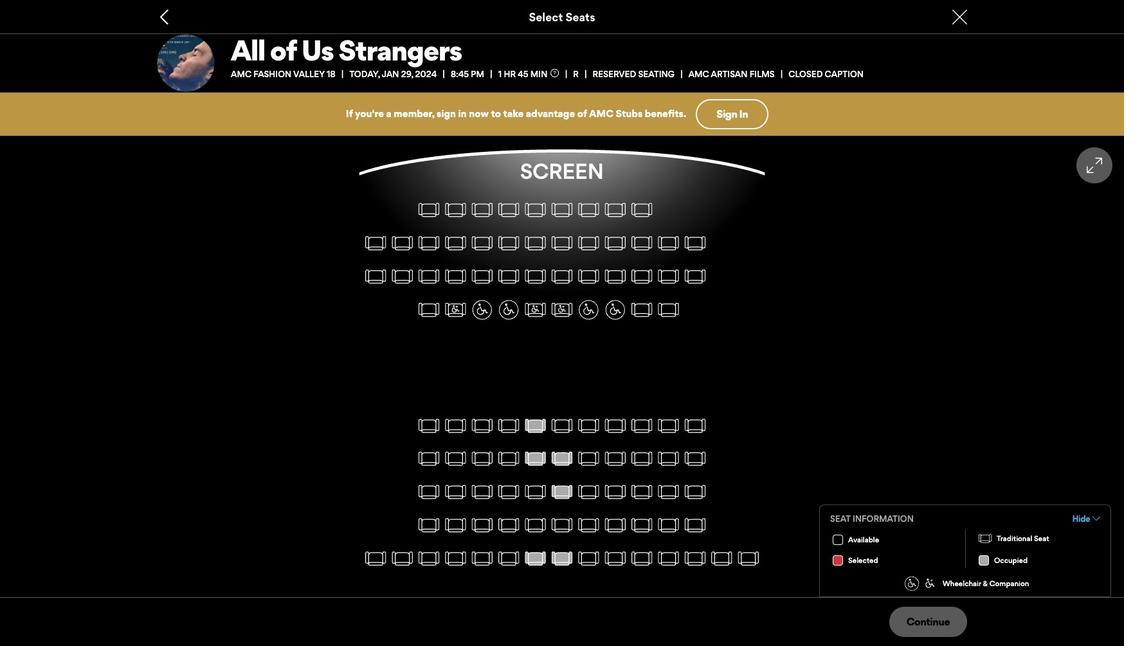 Task type: locate. For each thing, give the bounding box(es) containing it.
row 9, seat 7 - not available, traditional seat image
[[525, 447, 546, 471]]

Row 11, Seat 8 - Can reserve, Traditional Seat checkbox
[[552, 513, 573, 537]]

Row 2, Seat 8 - Can reserve, Traditional Seat checkbox
[[552, 231, 573, 255]]

row 10, seat 11 - can reserve, traditional seat image
[[632, 485, 652, 498]]

Row 9, Seat 9 - Can reserve, Traditional Seat checkbox
[[579, 447, 600, 471]]

row 1, seat 8 - can reserve, traditional seat image
[[552, 203, 573, 216]]

&
[[984, 579, 988, 588]]

Row 1, Seat 9 - Can reserve, Traditional Seat checkbox
[[579, 198, 600, 222]]

Row 4, Seat 11 - Can reserve, Traditional Seat checkbox
[[632, 298, 653, 321]]

fashion
[[254, 69, 292, 79]]

Row 11, Seat 4 - Can reserve, Traditional Seat checkbox
[[445, 513, 466, 537]]

Row 10, Seat 4 - Can reserve, Traditional Seat checkbox
[[445, 480, 466, 504]]

row 1, seat 10 - can reserve, traditional seat image
[[606, 203, 626, 216]]

companion
[[990, 579, 1030, 588]]

seat up available image on the bottom right of the page
[[831, 513, 851, 524]]

Row 12, Seat 2 - Can reserve, Traditional Seat checkbox
[[392, 546, 413, 570]]

hide
[[1073, 513, 1091, 524]]

29,
[[401, 69, 413, 79]]

Row 9, Seat 10 - Can reserve, Traditional Seat checkbox
[[605, 447, 626, 471]]

row 9, seat 6 - can reserve, traditional seat image
[[499, 452, 519, 465]]

Row 2, Seat 11 - Can reserve, Traditional Seat checkbox
[[632, 231, 653, 255]]

amc left artisan
[[689, 69, 710, 79]]

amc fashion valley 18
[[231, 69, 336, 79]]

Row 3, Seat 4 - Can reserve, Traditional Seat checkbox
[[445, 264, 466, 288]]

row 11, seat 13 - can reserve, traditional seat image
[[686, 519, 706, 532]]

jan
[[382, 69, 399, 79]]

a
[[386, 108, 392, 120]]

1
[[499, 69, 502, 79]]

8:45 pm
[[451, 69, 485, 79]]

1 horizontal spatial amc
[[590, 108, 614, 120]]

Row 8, Seat 10 - Can reserve, Traditional Seat checkbox
[[605, 413, 626, 437]]

wheelchair & companion
[[943, 579, 1030, 588]]

you're
[[355, 108, 384, 120]]

row 9, seat 10 - can reserve, traditional seat image
[[606, 452, 626, 465]]

Row 2, Seat 7 - Can reserve, Traditional Seat checkbox
[[525, 231, 546, 255]]

45
[[518, 69, 529, 79]]

1 horizontal spatial seat
[[1035, 534, 1050, 543]]

row 9, seat 13 - can reserve, traditional seat image
[[686, 452, 706, 465]]

Row 12, Seat 4 - Can reserve, Traditional Seat checkbox
[[445, 546, 466, 570]]

2 horizontal spatial amc
[[689, 69, 710, 79]]

occupied image
[[979, 555, 990, 566]]

row 8, seat 11 - can reserve, traditional seat image
[[632, 419, 652, 432]]

Row 9, Seat 5 - Can reserve, Traditional Seat checkbox
[[472, 447, 493, 471]]

0 horizontal spatial amc
[[231, 69, 252, 79]]

1 vertical spatial seat
[[1035, 534, 1050, 543]]

reserved seating
[[593, 69, 675, 79]]

Row 2, Seat 12 - Can reserve, Traditional Seat checkbox
[[659, 231, 679, 255]]

row 11, seat 9 - can reserve, traditional seat image
[[579, 519, 599, 532]]

Row 8, Seat 5 - Can reserve, Traditional Seat checkbox
[[472, 413, 493, 437]]

1 horizontal spatial of
[[578, 108, 588, 120]]

1 hr 45 min button
[[499, 69, 574, 79]]

row 9, seat 12 - can reserve, traditional seat image
[[659, 452, 679, 465]]

row 3, seat 3 - can reserve, traditional seat image
[[419, 270, 439, 283]]

of
[[270, 33, 297, 68], [578, 108, 588, 120]]

row 2, seat 3 - can reserve, traditional seat image
[[419, 236, 439, 249]]

wheelchair seat icon image
[[926, 579, 940, 593], [926, 579, 935, 588]]

Row 12, Seat 11 - Can reserve, Traditional Seat checkbox
[[632, 546, 653, 570]]

traditional
[[997, 534, 1033, 543]]

row 10, seat 6 - can reserve, traditional seat image
[[499, 485, 519, 498]]

Row 9, Seat 4 - Can reserve, Traditional Seat checkbox
[[445, 447, 466, 471]]

now
[[469, 108, 489, 120]]

Row 4, Seat 8 - Companion Seat, Traditional Seat checkbox
[[552, 298, 573, 321]]

Row 4, Seat 7 - Companion Seat, Traditional Seat checkbox
[[525, 298, 546, 321]]

amc down all
[[231, 69, 252, 79]]

Row 3, Seat 5 - Can reserve, Traditional Seat checkbox
[[472, 264, 493, 288]]

Row 3, Seat 9 - Can reserve, Traditional Seat checkbox
[[579, 264, 600, 288]]

row 10, seat 10 - can reserve, traditional seat image
[[606, 485, 626, 498]]

seats
[[566, 10, 596, 23]]

row 3, seat 1 - can reserve, traditional seat image
[[366, 270, 386, 283]]

Row 4, Seat 9 - Wheelchair Accessible checkbox
[[579, 298, 600, 321]]

row 12, seat 12 - can reserve, traditional seat image
[[659, 552, 679, 565]]

Row 1, Seat 11 - Can reserve, Traditional Seat checkbox
[[632, 198, 653, 222]]

seat
[[831, 513, 851, 524], [1035, 534, 1050, 543]]

Row 3, Seat 6 - Can reserve, Traditional Seat checkbox
[[499, 264, 520, 288]]

Row 11, Seat 12 - Can reserve, Traditional Seat checkbox
[[659, 513, 679, 537]]

row 8, seat 6 - can reserve, traditional seat image
[[499, 419, 519, 432]]

amc left the stubs
[[590, 108, 614, 120]]

row 2, seat 11 - can reserve, traditional seat image
[[632, 236, 652, 249]]

selected image
[[833, 555, 844, 566]]

1 hr 45 min
[[499, 69, 548, 79]]

row 8, seat 7 - not available, traditional seat image
[[525, 413, 546, 437]]

row 9, seat 9 - can reserve, traditional seat image
[[579, 452, 599, 465]]

row 3, seat 13 - can reserve, traditional seat image
[[686, 270, 706, 283]]

Row 1, Seat 3 - Can reserve, Traditional Seat checkbox
[[419, 198, 440, 222]]

row 9, seat 11 - can reserve, traditional seat image
[[632, 452, 652, 465]]

r
[[574, 69, 579, 79]]

row 4, seat 7 - companion seat, traditional seat image
[[532, 305, 540, 312]]

Row 3, Seat 8 - Can reserve, Traditional Seat checkbox
[[552, 264, 573, 288]]

Row 1, Seat 7 - Can reserve, Traditional Seat checkbox
[[525, 198, 546, 222]]

row 11, seat 11 - can reserve, traditional seat image
[[632, 519, 652, 532]]

Row 2, Seat 6 - Can reserve, Traditional Seat checkbox
[[499, 231, 520, 255]]

Row 11, Seat 7 - Can reserve, Traditional Seat checkbox
[[525, 513, 546, 537]]

row 12, seat 14 - can reserve, traditional seat image
[[712, 552, 732, 565]]

hr
[[504, 69, 516, 79]]

more information about image
[[551, 69, 560, 77]]

of right advantage
[[578, 108, 588, 120]]

row 1, seat 9 - can reserve, traditional seat image
[[579, 203, 599, 216]]

select seats
[[529, 10, 596, 23]]

row 3, seat 5 - can reserve, traditional seat image
[[472, 270, 493, 283]]

closed caption
[[789, 69, 864, 79]]

if you're a member, sign in now to take advantage of amc stubs benefits.
[[346, 108, 687, 120]]

row 2, seat 2 - can reserve, traditional seat image
[[392, 236, 413, 249]]

sign in button
[[696, 99, 769, 129]]

0 horizontal spatial seat
[[831, 513, 851, 524]]

Row 11, Seat 11 - Can reserve, Traditional Seat checkbox
[[632, 513, 653, 537]]

reserved
[[593, 69, 637, 79]]

row 2, seat 9 - can reserve, traditional seat image
[[579, 236, 599, 249]]

Row 8, Seat 9 - Can reserve, Traditional Seat checkbox
[[579, 413, 600, 437]]

row 12, seat 11 - can reserve, traditional seat image
[[632, 552, 652, 565]]

row 3, seat 4 - can reserve, traditional seat image
[[446, 270, 466, 283]]

traditional seat
[[997, 534, 1050, 543]]

row 11, seat 10 - can reserve, traditional seat image
[[606, 519, 626, 532]]

row 2, seat 1 - can reserve, traditional seat image
[[366, 236, 386, 249]]

row 11, seat 5 - can reserve, traditional seat image
[[472, 519, 493, 532]]

row 2, seat 4 - can reserve, traditional seat image
[[446, 236, 466, 249]]

Row 1, Seat 10 - Can reserve, Traditional Seat checkbox
[[605, 198, 626, 222]]

Row 12, Seat 15 - Can reserve, Traditional Seat checkbox
[[738, 546, 759, 570]]

row 4, seat 12 - can reserve, traditional seat image
[[659, 303, 679, 316]]

row 12, seat 5 - can reserve, traditional seat image
[[472, 552, 493, 565]]

Row 2, Seat 4 - Can reserve, Traditional Seat checkbox
[[445, 231, 466, 255]]

Row 2, Seat 13 - Can reserve, Traditional Seat checkbox
[[685, 231, 706, 255]]

sign
[[437, 108, 456, 120]]

screen
[[521, 158, 604, 184]]

in
[[459, 108, 467, 120]]

cookie consent banner dialog
[[0, 611, 1125, 646]]

Row 3, Seat 1 - Can reserve, Traditional Seat checkbox
[[366, 264, 386, 288]]

row 2, seat 12 - can reserve, traditional seat image
[[659, 236, 679, 249]]

Row 10, Seat 13 - Can reserve, Traditional Seat checkbox
[[685, 480, 706, 504]]

0 horizontal spatial of
[[270, 33, 297, 68]]

row 12, seat 15 - can reserve, traditional seat image
[[739, 552, 759, 565]]

of up 'amc fashion valley 18'
[[270, 33, 297, 68]]

occupied
[[995, 556, 1028, 565]]

Row 9, Seat 11 - Can reserve, Traditional Seat checkbox
[[632, 447, 653, 471]]

row 1, seat 6 - can reserve, traditional seat image
[[499, 203, 519, 216]]

Row 3, Seat 12 - Can reserve, Traditional Seat checkbox
[[659, 264, 679, 288]]

row 12, seat 2 - can reserve, traditional seat image
[[392, 552, 413, 565]]

row 1, seat 3 - can reserve, traditional seat image
[[419, 203, 439, 216]]

row 3, seat 11 - can reserve, traditional seat image
[[632, 270, 652, 283]]

row 2, seat 10 - can reserve, traditional seat image
[[606, 236, 626, 249]]

Row 4, Seat 4 - Companion Seat, Traditional Seat checkbox
[[445, 298, 466, 321]]

Row 10, Seat 6 - Can reserve, Traditional Seat checkbox
[[499, 480, 520, 504]]

to
[[491, 108, 501, 120]]

row 10, seat 5 - can reserve, traditional seat image
[[472, 485, 493, 498]]

row 2, seat 8 - can reserve, traditional seat image
[[552, 236, 573, 249]]

Row 2, Seat 5 - Can reserve, Traditional Seat checkbox
[[472, 231, 493, 255]]

Row 9, Seat 12 - Can reserve, Traditional Seat checkbox
[[659, 447, 679, 471]]

row 10, seat 12 - can reserve, traditional seat image
[[659, 485, 679, 498]]

seat right traditional
[[1035, 534, 1050, 543]]

row 10, seat 8 - not available, traditional seat image
[[552, 480, 573, 504]]

Row 8, Seat 12 - Can reserve, Traditional Seat checkbox
[[659, 413, 679, 437]]

row 11, seat 7 - can reserve, traditional seat image
[[526, 519, 546, 532]]

available image
[[833, 535, 844, 545]]

available
[[849, 535, 880, 544]]

amc
[[231, 69, 252, 79], [689, 69, 710, 79], [590, 108, 614, 120]]

today,
[[350, 69, 380, 79]]

seating
[[639, 69, 675, 79]]

row 10, seat 9 - can reserve, traditional seat image
[[579, 485, 599, 498]]



Task type: vqa. For each thing, say whether or not it's contained in the screenshot.
Beekeeper's "r"
no



Task type: describe. For each thing, give the bounding box(es) containing it.
take
[[504, 108, 524, 120]]

row 4, seat 4 - companion seat, traditional seat image
[[452, 305, 460, 312]]

amc for amc fashion valley 18
[[231, 69, 252, 79]]

Row 2, Seat 3 - Can reserve, Traditional Seat checkbox
[[419, 231, 440, 255]]

row 2, seat 5 - can reserve, traditional seat image
[[472, 236, 493, 249]]

all of us strangers link
[[231, 33, 968, 68]]

Row 10, Seat 9 - Can reserve, Traditional Seat checkbox
[[579, 480, 600, 504]]

Row 8, Seat 11 - Can reserve, Traditional Seat checkbox
[[632, 413, 653, 437]]

films
[[750, 69, 775, 79]]

Row 4, Seat 12 - Can reserve, Traditional Seat checkbox
[[659, 298, 679, 321]]

seat information
[[831, 513, 914, 524]]

selected
[[849, 556, 879, 565]]

Row 11, Seat 5 - Can reserve, Traditional Seat checkbox
[[472, 513, 493, 537]]

closed
[[789, 69, 823, 79]]

row 9, seat 8 - not available, traditional seat image
[[552, 447, 573, 471]]

row 12, seat 4 - can reserve, traditional seat image
[[446, 552, 466, 565]]

row 8, seat 4 - can reserve, traditional seat image
[[446, 419, 466, 432]]

Row 8, Seat 8 - Can reserve, Traditional Seat checkbox
[[552, 413, 573, 437]]

sign in
[[717, 107, 749, 120]]

row 12, seat 3 - can reserve, traditional seat image
[[419, 552, 439, 565]]

Row 3, Seat 10 - Can reserve, Traditional Seat checkbox
[[605, 264, 626, 288]]

Row 11, Seat 13 - Can reserve, Traditional Seat checkbox
[[685, 513, 706, 537]]

advantage
[[526, 108, 575, 120]]

row 3, seat 7 - can reserve, traditional seat image
[[526, 270, 546, 283]]

Row 4, Seat 10 - Wheelchair Accessible checkbox
[[605, 298, 626, 321]]

Row 3, Seat 11 - Can reserve, Traditional Seat checkbox
[[632, 264, 653, 288]]

Row 4, Seat 3 - Can reserve, Traditional Seat checkbox
[[419, 298, 440, 321]]

row 4, seat 11 - can reserve, traditional seat image
[[632, 303, 652, 316]]

18
[[327, 69, 336, 79]]

0 vertical spatial of
[[270, 33, 297, 68]]

row 11, seat 4 - can reserve, traditional seat image
[[446, 519, 466, 532]]

all
[[231, 33, 265, 68]]

select
[[529, 10, 563, 23]]

Row 12, Seat 1 - Can reserve, Traditional Seat checkbox
[[366, 546, 386, 570]]

Row 12, Seat 12 - Can reserve, Traditional Seat checkbox
[[659, 546, 679, 570]]

row 8, seat 8 - can reserve, traditional seat image
[[552, 419, 573, 432]]

if
[[346, 108, 353, 120]]

Row 1, Seat 6 - Can reserve, Traditional Seat checkbox
[[499, 198, 520, 222]]

information
[[853, 513, 914, 524]]

row 4, seat 3 - can reserve, traditional seat image
[[419, 303, 439, 316]]

Row 11, Seat 9 - Can reserve, Traditional Seat checkbox
[[579, 513, 600, 537]]

row 11, seat 3 - can reserve, traditional seat image
[[419, 519, 439, 532]]

Row 2, Seat 1 - Can reserve, Traditional Seat checkbox
[[366, 231, 386, 255]]

Row 9, Seat 6 - Can reserve, Traditional Seat checkbox
[[499, 447, 520, 471]]

Row 10, Seat 7 - Can reserve, Traditional Seat checkbox
[[525, 480, 546, 504]]

2024
[[415, 69, 437, 79]]

Row 1, Seat 8 - Can reserve, Traditional Seat checkbox
[[552, 198, 573, 222]]

0 vertical spatial seat
[[831, 513, 851, 524]]

Row 1, Seat 4 - Can reserve, Traditional Seat checkbox
[[445, 198, 466, 222]]

row 8, seat 5 - can reserve, traditional seat image
[[472, 419, 493, 432]]

stubs
[[616, 108, 643, 120]]

caption
[[825, 69, 864, 79]]

row 2, seat 6 - can reserve, traditional seat image
[[499, 236, 519, 249]]

member,
[[394, 108, 435, 120]]

row 10, seat 13 - can reserve, traditional seat image
[[686, 485, 706, 498]]

Row 11, Seat 3 - Can reserve, Traditional Seat checkbox
[[419, 513, 440, 537]]

row 1, seat 7 - can reserve, traditional seat image
[[526, 203, 546, 216]]

sign
[[717, 107, 738, 120]]

Row 2, Seat 2 - Can reserve, Traditional Seat checkbox
[[392, 231, 413, 255]]

Row 10, Seat 11 - Can reserve, Traditional Seat checkbox
[[632, 480, 653, 504]]

row 3, seat 12 - can reserve, traditional seat image
[[659, 270, 679, 283]]

Row 11, Seat 6 - Can reserve, Traditional Seat checkbox
[[499, 513, 520, 537]]

row 8, seat 12 - can reserve, traditional seat image
[[659, 419, 679, 432]]

row 12, seat 13 - can reserve, traditional seat image
[[686, 552, 706, 565]]

Row 3, Seat 2 - Can reserve, Traditional Seat checkbox
[[392, 264, 413, 288]]

Row 3, Seat 3 - Can reserve, Traditional Seat checkbox
[[419, 264, 440, 288]]

min
[[531, 69, 548, 79]]

icon key element
[[820, 504, 1112, 597]]

artisan
[[711, 69, 748, 79]]

Row 11, Seat 10 - Can reserve, Traditional Seat checkbox
[[605, 513, 626, 537]]

Row 10, Seat 12 - Can reserve, Traditional Seat checkbox
[[659, 480, 679, 504]]

row 3, seat 6 - can reserve, traditional seat image
[[499, 270, 519, 283]]

hide button
[[1073, 513, 1101, 524]]

Row 12, Seat 3 - Can reserve, Traditional Seat checkbox
[[419, 546, 440, 570]]

row 10, seat 3 - can reserve, traditional seat image
[[419, 485, 439, 498]]

row 1, seat 11 - can reserve, traditional seat image
[[632, 203, 652, 216]]

row 8, seat 3 - can reserve, traditional seat image
[[419, 419, 439, 432]]

amc for amc artisan films
[[689, 69, 710, 79]]

Row 2, Seat 10 - Can reserve, Traditional Seat checkbox
[[605, 231, 626, 255]]

Row 12, Seat 5 - Can reserve, Traditional Seat checkbox
[[472, 546, 493, 570]]

row 3, seat 8 - can reserve, traditional seat image
[[552, 270, 573, 283]]

Row 10, Seat 10 - Can reserve, Traditional Seat checkbox
[[605, 480, 626, 504]]

row 1, seat 4 - can reserve, traditional seat image
[[446, 203, 466, 216]]

Row 8, Seat 13 - Can reserve, Traditional Seat checkbox
[[685, 413, 706, 437]]

row 12, seat 8 - not available, traditional seat image
[[552, 546, 573, 570]]

strangers
[[339, 33, 462, 68]]

wheelchair
[[943, 579, 982, 588]]

row 12, seat 10 - can reserve, traditional seat image
[[606, 552, 626, 565]]

Row 12, Seat 14 - Can reserve, Traditional Seat checkbox
[[712, 546, 733, 570]]

Row 4, Seat 6 - Wheelchair Accessible checkbox
[[499, 298, 520, 321]]

Row 8, Seat 4 - Can reserve, Traditional Seat checkbox
[[445, 413, 466, 437]]

pm
[[471, 69, 485, 79]]

row 11, seat 8 - can reserve, traditional seat image
[[552, 519, 573, 532]]

row 12, seat 1 - can reserve, traditional seat image
[[366, 552, 386, 565]]

Row 9, Seat 3 - Can reserve, Traditional Seat checkbox
[[419, 447, 440, 471]]

row 9, seat 3 - can reserve, traditional seat image
[[419, 452, 439, 465]]

row 10, seat 7 - can reserve, traditional seat image
[[526, 485, 546, 498]]

row 12, seat 9 - can reserve, traditional seat image
[[579, 552, 599, 565]]

Row 9, Seat 13 - Can reserve, Traditional Seat checkbox
[[685, 447, 706, 471]]

row 3, seat 10 - can reserve, traditional seat image
[[606, 270, 626, 283]]

1 vertical spatial of
[[578, 108, 588, 120]]

row 10, seat 4 - can reserve, traditional seat image
[[446, 485, 466, 498]]

benefits.
[[645, 108, 687, 120]]

Row 12, Seat 13 - Can reserve, Traditional Seat checkbox
[[685, 546, 706, 570]]

row 3, seat 9 - can reserve, traditional seat image
[[579, 270, 599, 283]]

8:45
[[451, 69, 469, 79]]

row 8, seat 13 - can reserve, traditional seat image
[[686, 419, 706, 432]]

seat image
[[979, 532, 992, 545]]

Row 1, Seat 5 - Can reserve, Traditional Seat checkbox
[[472, 198, 493, 222]]

row 8, seat 10 - can reserve, traditional seat image
[[606, 419, 626, 432]]

Row 2, Seat 9 - Can reserve, Traditional Seat checkbox
[[579, 231, 600, 255]]

Row 3, Seat 13 - Can reserve, Traditional Seat checkbox
[[685, 264, 706, 288]]

row 1, seat 5 - can reserve, traditional seat image
[[472, 203, 493, 216]]

row 12, seat 7 - not available, traditional seat image
[[525, 546, 546, 570]]

Row 8, Seat 6 - Can reserve, Traditional Seat checkbox
[[499, 413, 520, 437]]

all of us strangers
[[231, 33, 462, 68]]

row 9, seat 4 - can reserve, traditional seat image
[[446, 452, 466, 465]]

row 2, seat 13 - can reserve, traditional seat image
[[686, 236, 706, 249]]

Row 10, Seat 3 - Can reserve, Traditional Seat checkbox
[[419, 480, 440, 504]]

row 12, seat 6 - can reserve, traditional seat image
[[499, 552, 519, 565]]

amc artisan films
[[689, 69, 775, 79]]

Row 12, Seat 9 - Can reserve, Traditional Seat checkbox
[[579, 546, 600, 570]]

row 8, seat 9 - can reserve, traditional seat image
[[579, 419, 599, 432]]

valley
[[293, 69, 325, 79]]

row 11, seat 6 - can reserve, traditional seat image
[[499, 519, 519, 532]]

row 9, seat 5 - can reserve, traditional seat image
[[472, 452, 493, 465]]

Row 12, Seat 10 - Can reserve, Traditional Seat checkbox
[[605, 546, 626, 570]]

Row 8, Seat 3 - Can reserve, Traditional Seat checkbox
[[419, 413, 440, 437]]

Row 10, Seat 5 - Can reserve, Traditional Seat checkbox
[[472, 480, 493, 504]]

row 2, seat 7 - can reserve, traditional seat image
[[526, 236, 546, 249]]

in
[[740, 107, 749, 120]]

Row 12, Seat 6 - Can reserve, Traditional Seat checkbox
[[499, 546, 520, 570]]

row 3, seat 2 - can reserve, traditional seat image
[[392, 270, 413, 283]]

us
[[302, 33, 334, 68]]

today, jan 29, 2024
[[350, 69, 437, 79]]

row 4, seat 8 - companion seat, traditional seat image
[[559, 305, 566, 312]]

Row 4, Seat 5 - Wheelchair Accessible checkbox
[[472, 298, 493, 321]]

row 11, seat 12 - can reserve, traditional seat image
[[659, 519, 679, 532]]

Row 3, Seat 7 - Can reserve, Traditional Seat checkbox
[[525, 264, 546, 288]]



